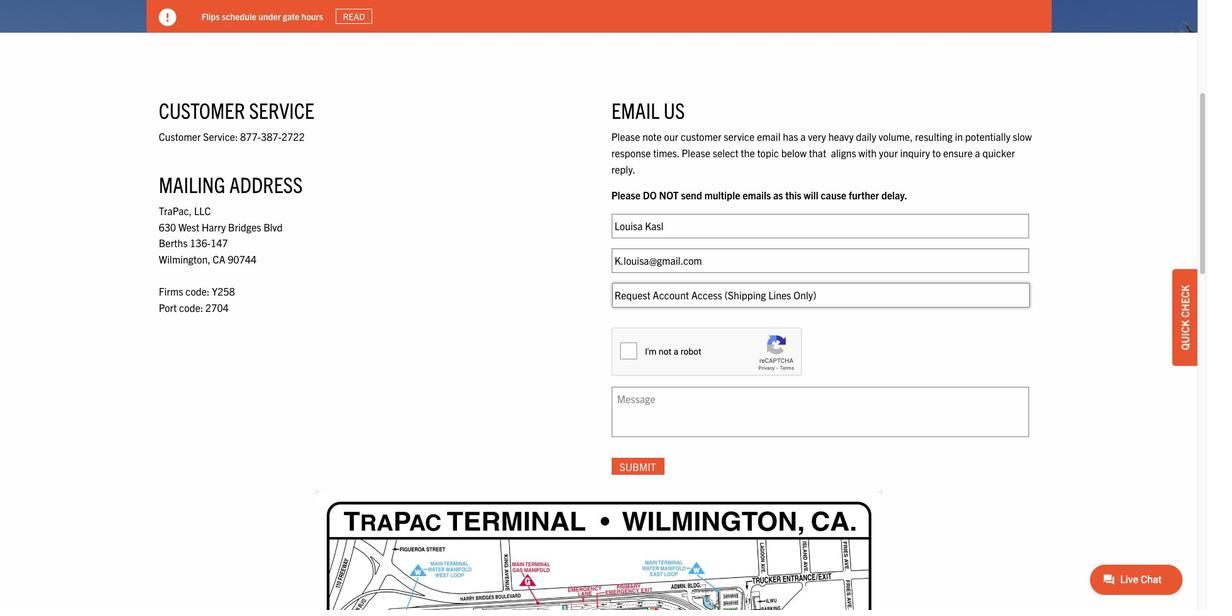 Task type: locate. For each thing, give the bounding box(es) containing it.
llc
[[194, 204, 211, 217]]

1 vertical spatial customer
[[159, 130, 201, 143]]

customer for customer service
[[159, 96, 245, 123]]

address
[[229, 170, 303, 197]]

please
[[612, 130, 640, 143], [682, 147, 711, 159], [612, 189, 641, 201]]

0 horizontal spatial a
[[801, 130, 806, 143]]

code: right port
[[179, 301, 203, 314]]

customer for customer service: 877-387-2722
[[159, 130, 201, 143]]

customer
[[159, 96, 245, 123], [159, 130, 201, 143]]

port
[[159, 301, 177, 314]]

daily
[[856, 130, 877, 143]]

please down customer
[[682, 147, 711, 159]]

customer service
[[159, 96, 314, 123]]

email
[[612, 96, 660, 123]]

2 vertical spatial please
[[612, 189, 641, 201]]

read link
[[336, 9, 373, 24]]

harry
[[202, 221, 226, 233]]

main content
[[146, 70, 1052, 610]]

quicker
[[983, 147, 1015, 159]]

read
[[343, 11, 365, 22]]

none submit inside main content
[[612, 458, 665, 475]]

Your Email text field
[[612, 248, 1029, 273]]

this
[[786, 189, 802, 201]]

solid image
[[159, 9, 176, 26]]

147
[[211, 237, 228, 249]]

1 horizontal spatial a
[[975, 147, 981, 159]]

send
[[681, 189, 702, 201]]

bridges
[[228, 221, 261, 233]]

trapac, llc 630 west harry bridges blvd berths 136-147 wilmington, ca 90744
[[159, 204, 283, 265]]

mailing address
[[159, 170, 303, 197]]

a down potentially
[[975, 147, 981, 159]]

in
[[955, 130, 963, 143]]

trapac,
[[159, 204, 192, 217]]

None submit
[[612, 458, 665, 475]]

main content containing customer service
[[146, 70, 1052, 610]]

customer left service:
[[159, 130, 201, 143]]

our
[[664, 130, 679, 143]]

Your Name text field
[[612, 214, 1029, 238]]

2 customer from the top
[[159, 130, 201, 143]]

please left do
[[612, 189, 641, 201]]

1 vertical spatial code:
[[179, 301, 203, 314]]

the
[[741, 147, 755, 159]]

ca
[[213, 253, 225, 265]]

0 vertical spatial please
[[612, 130, 640, 143]]

a
[[801, 130, 806, 143], [975, 147, 981, 159]]

with
[[859, 147, 877, 159]]

0 vertical spatial a
[[801, 130, 806, 143]]

schedule
[[222, 10, 256, 22]]

code: up 2704
[[186, 285, 210, 298]]

note
[[643, 130, 662, 143]]

your
[[879, 147, 898, 159]]

customer
[[681, 130, 722, 143]]

code:
[[186, 285, 210, 298], [179, 301, 203, 314]]

1 vertical spatial a
[[975, 147, 981, 159]]

90744
[[228, 253, 257, 265]]

customer up service:
[[159, 96, 245, 123]]

please up response
[[612, 130, 640, 143]]

a right has
[[801, 130, 806, 143]]

0 vertical spatial customer
[[159, 96, 245, 123]]

check
[[1179, 285, 1192, 318]]

very
[[808, 130, 826, 143]]

flips schedule under gate hours
[[202, 10, 323, 22]]

heavy
[[829, 130, 854, 143]]

times.
[[653, 147, 680, 159]]

emails
[[743, 189, 771, 201]]

response
[[612, 147, 651, 159]]

1 customer from the top
[[159, 96, 245, 123]]

further
[[849, 189, 879, 201]]



Task type: vqa. For each thing, say whether or not it's contained in the screenshot.
topmost OAKLAND
no



Task type: describe. For each thing, give the bounding box(es) containing it.
quick check link
[[1173, 269, 1198, 366]]

that
[[809, 147, 827, 159]]

blvd
[[264, 221, 283, 233]]

not
[[659, 189, 679, 201]]

630
[[159, 221, 176, 233]]

us
[[664, 96, 685, 123]]

will
[[804, 189, 819, 201]]

select
[[713, 147, 739, 159]]

reply.
[[612, 163, 636, 175]]

0 vertical spatial code:
[[186, 285, 210, 298]]

do
[[643, 189, 657, 201]]

gate
[[283, 10, 300, 22]]

please do not send multiple emails as this will cause further delay.
[[612, 189, 908, 201]]

multiple
[[705, 189, 741, 201]]

customer service: 877-387-2722
[[159, 130, 305, 143]]

flips
[[202, 10, 220, 22]]

y258
[[212, 285, 235, 298]]

1 vertical spatial please
[[682, 147, 711, 159]]

email us
[[612, 96, 685, 123]]

Message text field
[[612, 387, 1029, 437]]

please for not
[[612, 189, 641, 201]]

firms
[[159, 285, 183, 298]]

topic
[[757, 147, 779, 159]]

please for our
[[612, 130, 640, 143]]

volume,
[[879, 130, 913, 143]]

ensure
[[944, 147, 973, 159]]

2722
[[282, 130, 305, 143]]

email
[[757, 130, 781, 143]]

136-
[[190, 237, 211, 249]]

slow
[[1013, 130, 1032, 143]]

under
[[258, 10, 281, 22]]

has
[[783, 130, 798, 143]]

to
[[933, 147, 941, 159]]

2704
[[206, 301, 229, 314]]

387-
[[261, 130, 282, 143]]

below
[[782, 147, 807, 159]]

service
[[724, 130, 755, 143]]

877-
[[240, 130, 261, 143]]

quick check
[[1179, 285, 1192, 350]]

service:
[[203, 130, 238, 143]]

service
[[249, 96, 314, 123]]

west
[[178, 221, 199, 233]]

firms code:  y258 port code:  2704
[[159, 285, 235, 314]]

hours
[[302, 10, 323, 22]]

please note our customer service email has a very heavy daily volume, resulting in potentially slow response times. please select the topic below that  aligns with your inquiry to ensure a quicker reply.
[[612, 130, 1032, 175]]

quick
[[1179, 320, 1192, 350]]

cause
[[821, 189, 847, 201]]

mailing
[[159, 170, 225, 197]]

wilmington,
[[159, 253, 210, 265]]

inquiry
[[900, 147, 930, 159]]

berths
[[159, 237, 188, 249]]

resulting
[[915, 130, 953, 143]]

potentially
[[966, 130, 1011, 143]]

as
[[774, 189, 783, 201]]

delay.
[[882, 189, 908, 201]]



